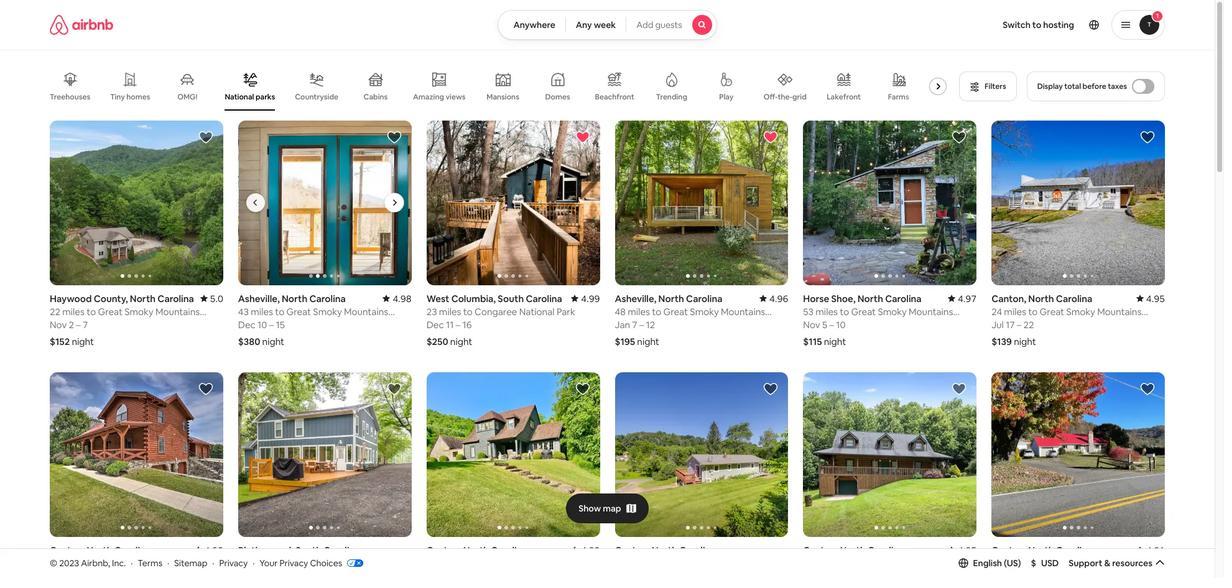 Task type: describe. For each thing, give the bounding box(es) containing it.
mountains for asheville, north carolina 43 miles to great smoky mountains national park
[[344, 306, 388, 318]]

mountains inside horse shoe, north carolina 53 miles to great smoky mountains national park
[[909, 306, 953, 318]]

terms · sitemap · privacy ·
[[138, 558, 255, 569]]

congaree inside blythewood, south carolina 37 miles to congaree national park
[[286, 558, 328, 570]]

3 add to wishlist: canton, north carolina image from the left
[[1140, 382, 1155, 397]]

national parks
[[225, 92, 275, 102]]

great for asheville, north carolina 48 miles to great smoky mountains national park
[[663, 306, 688, 318]]

4.95 out of 5 average rating image
[[1136, 293, 1165, 305]]

haywood
[[50, 293, 92, 305]]

north inside canton, north carolina 24 miles to great smoky mountains national park
[[1028, 293, 1054, 305]]

national inside 'haywood county, north carolina 22 miles to great smoky mountains national park'
[[50, 318, 85, 330]]

homes
[[126, 92, 150, 102]]

support & resources button
[[1069, 558, 1165, 569]]

add guests
[[636, 19, 682, 30]]

group containing national parks
[[50, 62, 952, 111]]

national inside canton, north carolina 22 miles to great smoky mountains national park
[[50, 570, 85, 578]]

blythewood,
[[238, 545, 294, 557]]

anywhere
[[513, 19, 555, 30]]

the-
[[778, 92, 792, 102]]

display total before taxes
[[1037, 81, 1127, 91]]

carolina inside asheville, north carolina 48 miles to great smoky mountains national park
[[686, 293, 722, 305]]

show
[[579, 503, 601, 514]]

display
[[1037, 81, 1063, 91]]

canton, inside canton, north carolina 22 miles to great smoky mountains national park
[[50, 545, 85, 557]]

carolina inside canton, north carolina 22 miles to great smoky mountains national park
[[114, 545, 151, 557]]

cabins
[[364, 92, 388, 102]]

4.99
[[581, 293, 600, 305]]

carolina inside asheville, north carolina 43 miles to great smoky mountains national park
[[309, 293, 346, 305]]

21
[[991, 558, 1001, 570]]

west
[[426, 293, 449, 305]]

© 2023 airbnb, inc. ·
[[50, 558, 133, 569]]

asheville, north carolina 48 miles to great smoky mountains national park
[[615, 293, 765, 330]]

add to wishlist: canton, north carolina image for 24 miles to great smoky mountains national park
[[1140, 130, 1155, 145]]

5.0
[[210, 293, 223, 305]]

12
[[646, 319, 655, 331]]

add to wishlist: haywood county, north carolina image
[[198, 130, 213, 145]]

north inside horse shoe, north carolina 53 miles to great smoky mountains national park
[[857, 293, 883, 305]]

carolina inside horse shoe, north carolina 53 miles to great smoky mountains national park
[[885, 293, 921, 305]]

support & resources
[[1069, 558, 1152, 569]]

night for jan 7 – 12 $195 night
[[637, 336, 659, 348]]

great inside 'haywood county, north carolina 22 miles to great smoky mountains national park'
[[98, 306, 123, 318]]

choices
[[310, 558, 342, 569]]

4.85
[[958, 545, 977, 557]]

national inside canton, north carolina 24 miles to great smoky mountains national park
[[991, 318, 1027, 330]]

national inside asheville, north carolina 48 miles to great smoky mountains national park
[[615, 318, 650, 330]]

4.97 out of 5 average rating image
[[948, 293, 977, 305]]

beachfront
[[595, 92, 634, 102]]

mountains for canton, north carolina 21 miles to great smoky mountains national park
[[1096, 558, 1140, 570]]

53
[[803, 306, 814, 318]]

amazing views
[[413, 92, 466, 102]]

north inside canton, north carolina 22 miles to great smoky mountains national park
[[87, 545, 112, 557]]

support
[[1069, 558, 1102, 569]]

resources
[[1112, 558, 1152, 569]]

to inside 'west columbia, south carolina 23 miles to congaree national park dec 11 – 16 $250 night'
[[463, 306, 473, 318]]

north inside 'haywood county, north carolina 22 miles to great smoky mountains national park'
[[130, 293, 156, 305]]

4.96
[[769, 293, 788, 305]]

1 add to wishlist: canton, north carolina image from the left
[[575, 382, 590, 397]]

carolina inside canton, north carolina 21 miles to great smoky mountains national park
[[1056, 545, 1092, 557]]

blythewood, south carolina 37 miles to congaree national park
[[238, 545, 387, 570]]

canton, north carolina 24 miles to great smoky mountains national park
[[991, 293, 1142, 330]]

park inside asheville, north carolina 48 miles to great smoky mountains national park
[[652, 318, 671, 330]]

north inside canton, north carolina 21 miles to great smoky mountains national park
[[1028, 545, 1054, 557]]

add to wishlist: horse shoe, north carolina image
[[952, 130, 967, 145]]

22 for canton, north carolina 22 miles to great smoky mountains national park
[[50, 558, 60, 570]]

– for dec 10 – 15
[[269, 319, 274, 331]]

miles inside horse shoe, north carolina 53 miles to great smoky mountains national park
[[816, 306, 838, 318]]

carolina inside 'haywood county, north carolina 22 miles to great smoky mountains national park'
[[158, 293, 194, 305]]

1 · from the left
[[131, 558, 133, 569]]

usd
[[1041, 558, 1059, 569]]

none search field containing anywhere
[[498, 10, 717, 40]]

48
[[615, 306, 626, 318]]

park inside 'west columbia, south carolina 23 miles to congaree national park dec 11 – 16 $250 night'
[[557, 306, 575, 318]]

jan
[[615, 319, 630, 331]]

23
[[426, 306, 437, 318]]

taxes
[[1108, 81, 1127, 91]]

your privacy choices link
[[260, 558, 363, 570]]

play
[[719, 92, 733, 102]]

any week button
[[565, 10, 626, 40]]

south inside 'west columbia, south carolina 23 miles to congaree national park dec 11 – 16 $250 night'
[[498, 293, 524, 305]]

2 canton, north carolina from the left
[[803, 545, 904, 557]]

grid
[[792, 92, 807, 102]]

miles for asheville, north carolina 43 miles to great smoky mountains national park
[[251, 306, 273, 318]]

11
[[446, 319, 454, 331]]

show map
[[579, 503, 621, 514]]

any
[[576, 19, 592, 30]]

mountains inside 'haywood county, north carolina 22 miles to great smoky mountains national park'
[[155, 306, 200, 318]]

4.93
[[581, 545, 600, 557]]

canton, north carolina 21 miles to great smoky mountains national park
[[991, 545, 1140, 578]]

4.91
[[1146, 545, 1165, 557]]

mountains for canton, north carolina 24 miles to great smoky mountains national park
[[1097, 306, 1142, 318]]

4.98 out of 5 average rating image
[[383, 293, 412, 305]]

1 button
[[1111, 10, 1165, 40]]

nov 5 – 10 $115 night
[[803, 319, 846, 348]]

great for canton, north carolina 24 miles to great smoky mountains national park
[[1040, 306, 1064, 318]]

switch to hosting link
[[995, 12, 1082, 38]]

asheville, for 48
[[615, 293, 656, 305]]

airbnb,
[[81, 558, 110, 569]]

smoky for asheville, north carolina 43 miles to great smoky mountains national park
[[313, 306, 342, 318]]

switch to hosting
[[1003, 19, 1074, 30]]

smoky inside 'haywood county, north carolina 22 miles to great smoky mountains national park'
[[125, 306, 153, 318]]

miles for asheville, north carolina 48 miles to great smoky mountains national park
[[628, 306, 650, 318]]

to inside canton, north carolina 21 miles to great smoky mountains national park
[[1027, 558, 1036, 570]]

– for jan 7 – 12
[[639, 319, 644, 331]]

sitemap
[[174, 558, 207, 569]]

37
[[238, 558, 248, 570]]

3 · from the left
[[212, 558, 214, 569]]

4.98 for 4.98 out of 5 average rating image on the bottom left of page
[[393, 293, 412, 305]]

jul
[[991, 319, 1004, 331]]

filters
[[985, 81, 1006, 91]]

2 privacy from the left
[[280, 558, 308, 569]]

miles for canton, north carolina 21 miles to great smoky mountains national park
[[1003, 558, 1025, 570]]

jan 7 – 12 $195 night
[[615, 319, 659, 348]]

1 horizontal spatial add to wishlist: canton, north carolina image
[[763, 382, 778, 397]]

mountains for canton, north carolina 22 miles to great smoky mountains national park
[[155, 558, 200, 570]]

park inside canton, north carolina 24 miles to great smoky mountains national park
[[1029, 318, 1048, 330]]

omg!
[[177, 92, 198, 102]]

4 · from the left
[[253, 558, 255, 569]]

tiny
[[110, 92, 125, 102]]

$139
[[991, 336, 1012, 348]]

show map button
[[566, 494, 649, 523]]

nov for 22
[[50, 319, 67, 331]]

$
[[1031, 558, 1036, 569]]

7 inside nov 2 – 7 $152 night
[[83, 319, 88, 331]]

any week
[[576, 19, 616, 30]]

5.0 out of 5 average rating image
[[200, 293, 223, 305]]

remove from wishlist: asheville, north carolina image
[[763, 130, 778, 145]]

hosting
[[1043, 19, 1074, 30]]

english (us)
[[973, 558, 1021, 569]]

add to wishlist: asheville, north carolina image
[[387, 130, 402, 145]]

to inside canton, north carolina 22 miles to great smoky mountains national park
[[87, 558, 96, 570]]

asheville, north carolina 43 miles to great smoky mountains national park
[[238, 293, 388, 330]]

terms
[[138, 558, 162, 569]]

1 privacy from the left
[[219, 558, 248, 569]]

off-the-grid
[[764, 92, 807, 102]]



Task type: vqa. For each thing, say whether or not it's contained in the screenshot.


Task type: locate. For each thing, give the bounding box(es) containing it.
0 horizontal spatial asheville,
[[238, 293, 280, 305]]

night inside the dec 10 – 15 $380 night
[[262, 336, 284, 348]]

miles inside 'west columbia, south carolina 23 miles to congaree national park dec 11 – 16 $250 night'
[[439, 306, 461, 318]]

farms
[[888, 92, 909, 102]]

amazing
[[413, 92, 444, 102]]

columbia,
[[451, 293, 496, 305]]

mountains
[[155, 306, 200, 318], [344, 306, 388, 318], [721, 306, 765, 318], [909, 306, 953, 318], [1097, 306, 1142, 318], [155, 558, 200, 570], [1096, 558, 1140, 570]]

– left "15" at left bottom
[[269, 319, 274, 331]]

nov left 5
[[803, 319, 820, 331]]

1 7 from the left
[[83, 319, 88, 331]]

0 horizontal spatial nov
[[50, 319, 67, 331]]

north inside asheville, north carolina 43 miles to great smoky mountains national park
[[282, 293, 307, 305]]

shoe,
[[831, 293, 856, 305]]

– inside jul 17 – 22 $139 night
[[1017, 319, 1021, 331]]

4 night from the left
[[824, 336, 846, 348]]

smoky inside horse shoe, north carolina 53 miles to great smoky mountains national park
[[878, 306, 907, 318]]

profile element
[[732, 0, 1165, 50]]

to down shoe,
[[840, 306, 849, 318]]

to down county,
[[87, 306, 96, 318]]

3 canton, north carolina from the left
[[426, 545, 527, 557]]

privacy down 4.98 out of 5 average rating icon
[[219, 558, 248, 569]]

asheville, up 48
[[615, 293, 656, 305]]

add to wishlist: blythewood, south carolina image
[[387, 382, 402, 397]]

to up "15" at left bottom
[[275, 306, 284, 318]]

smoky for asheville, north carolina 48 miles to great smoky mountains national park
[[690, 306, 719, 318]]

10 left "15" at left bottom
[[258, 319, 267, 331]]

0 horizontal spatial south
[[296, 545, 322, 557]]

smoky for canton, north carolina 22 miles to great smoky mountains national park
[[125, 558, 153, 570]]

$ usd
[[1031, 558, 1059, 569]]

4.91 out of 5 average rating image
[[1136, 545, 1165, 557]]

dec inside the dec 10 – 15 $380 night
[[238, 319, 255, 331]]

privacy
[[219, 558, 248, 569], [280, 558, 308, 569]]

miles right 21
[[1003, 558, 1025, 570]]

asheville, inside asheville, north carolina 48 miles to great smoky mountains national park
[[615, 293, 656, 305]]

before
[[1083, 81, 1106, 91]]

0 horizontal spatial canton, north carolina
[[426, 545, 527, 557]]

remove from wishlist: west columbia, south carolina image
[[575, 130, 590, 145]]

night for dec 10 – 15 $380 night
[[262, 336, 284, 348]]

10 right 5
[[836, 319, 846, 331]]

4.98 up terms · sitemap · privacy ·
[[204, 545, 223, 557]]

1 horizontal spatial dec
[[426, 319, 444, 331]]

miles inside canton, north carolina 21 miles to great smoky mountains national park
[[1003, 558, 1025, 570]]

6 night from the left
[[1014, 336, 1036, 348]]

great for asheville, north carolina 43 miles to great smoky mountains national park
[[286, 306, 311, 318]]

miles up 11
[[439, 306, 461, 318]]

night down 16
[[450, 336, 472, 348]]

canton, north carolina
[[615, 545, 716, 557], [803, 545, 904, 557], [426, 545, 527, 557]]

4.98 left west
[[393, 293, 412, 305]]

trending
[[656, 92, 687, 102]]

tiny homes
[[110, 92, 150, 102]]

– inside the dec 10 – 15 $380 night
[[269, 319, 274, 331]]

park inside canton, north carolina 21 miles to great smoky mountains national park
[[1029, 570, 1048, 578]]

national inside horse shoe, north carolina 53 miles to great smoky mountains national park
[[803, 318, 839, 330]]

great for canton, north carolina 22 miles to great smoky mountains national park
[[98, 558, 123, 570]]

miles right 43
[[251, 306, 273, 318]]

dec 10 – 15 $380 night
[[238, 319, 285, 348]]

display total before taxes button
[[1027, 72, 1165, 101]]

night down 17
[[1014, 336, 1036, 348]]

great for canton, north carolina 21 miles to great smoky mountains national park
[[1038, 558, 1063, 570]]

7 right jan
[[632, 319, 637, 331]]

north inside asheville, north carolina 48 miles to great smoky mountains national park
[[658, 293, 684, 305]]

4.93 out of 5 average rating image
[[571, 545, 600, 557]]

– inside nov 5 – 10 $115 night
[[829, 319, 834, 331]]

22 right 17
[[1023, 319, 1034, 331]]

night for jul 17 – 22 $139 night
[[1014, 336, 1036, 348]]

switch
[[1003, 19, 1031, 30]]

1 vertical spatial congaree
[[286, 558, 328, 570]]

2 nov from the left
[[803, 319, 820, 331]]

15
[[276, 319, 285, 331]]

to up 16
[[463, 306, 473, 318]]

· down 4.98 out of 5 average rating icon
[[212, 558, 214, 569]]

canton, north carolina 22 miles to great smoky mountains national park
[[50, 545, 200, 578]]

22 down haywood
[[50, 306, 60, 318]]

carolina inside canton, north carolina 24 miles to great smoky mountains national park
[[1056, 293, 1092, 305]]

1 asheville, from the left
[[238, 293, 280, 305]]

terms link
[[138, 558, 162, 569]]

add
[[636, 19, 653, 30]]

to right switch at the top of page
[[1032, 19, 1041, 30]]

night down 2
[[72, 336, 94, 348]]

dec inside 'west columbia, south carolina 23 miles to congaree national park dec 11 – 16 $250 night'
[[426, 319, 444, 331]]

night inside jul 17 – 22 $139 night
[[1014, 336, 1036, 348]]

0 vertical spatial south
[[498, 293, 524, 305]]

1 horizontal spatial 4.98
[[393, 293, 412, 305]]

haywood county, north carolina 22 miles to great smoky mountains national park
[[50, 293, 200, 330]]

nov 2 – 7 $152 night
[[50, 319, 94, 348]]

park inside asheville, north carolina 43 miles to great smoky mountains national park
[[276, 318, 294, 330]]

4.85 out of 5 average rating image
[[948, 545, 977, 557]]

3 – from the left
[[639, 319, 644, 331]]

–
[[76, 319, 81, 331], [269, 319, 274, 331], [639, 319, 644, 331], [829, 319, 834, 331], [456, 319, 460, 331], [1017, 319, 1021, 331]]

(us)
[[1004, 558, 1021, 569]]

mountains inside canton, north carolina 22 miles to great smoky mountains national park
[[155, 558, 200, 570]]

mansions
[[487, 92, 519, 102]]

– left 12
[[639, 319, 644, 331]]

park inside 'haywood county, north carolina 22 miles to great smoky mountains national park'
[[87, 318, 106, 330]]

sitemap link
[[174, 558, 207, 569]]

asheville,
[[238, 293, 280, 305], [615, 293, 656, 305]]

night down 12
[[637, 336, 659, 348]]

mountains for asheville, north carolina 48 miles to great smoky mountains national park
[[721, 306, 765, 318]]

1 nov from the left
[[50, 319, 67, 331]]

jul 17 – 22 $139 night
[[991, 319, 1036, 348]]

total
[[1064, 81, 1081, 91]]

map
[[603, 503, 621, 514]]

national inside canton, north carolina 21 miles to great smoky mountains national park
[[991, 570, 1027, 578]]

– inside the jan 7 – 12 $195 night
[[639, 319, 644, 331]]

nov for 53
[[803, 319, 820, 331]]

dec down 43
[[238, 319, 255, 331]]

2 horizontal spatial add to wishlist: canton, north carolina image
[[1140, 382, 1155, 397]]

your
[[260, 558, 278, 569]]

to inside asheville, north carolina 43 miles to great smoky mountains national park
[[275, 306, 284, 318]]

night inside the jan 7 – 12 $195 night
[[637, 336, 659, 348]]

smoky inside asheville, north carolina 48 miles to great smoky mountains national park
[[690, 306, 719, 318]]

4.98 for 4.98 out of 5 average rating icon
[[204, 545, 223, 557]]

south inside blythewood, south carolina 37 miles to congaree national park
[[296, 545, 322, 557]]

0 horizontal spatial 7
[[83, 319, 88, 331]]

1 vertical spatial 4.98
[[204, 545, 223, 557]]

&
[[1104, 558, 1110, 569]]

2 horizontal spatial add to wishlist: canton, north carolina image
[[1140, 130, 1155, 145]]

night down "15" at left bottom
[[262, 336, 284, 348]]

1 horizontal spatial south
[[498, 293, 524, 305]]

1 horizontal spatial add to wishlist: canton, north carolina image
[[952, 382, 967, 397]]

great inside asheville, north carolina 43 miles to great smoky mountains national park
[[286, 306, 311, 318]]

$195
[[615, 336, 635, 348]]

4.98
[[393, 293, 412, 305], [204, 545, 223, 557]]

west columbia, south carolina 23 miles to congaree national park dec 11 – 16 $250 night
[[426, 293, 575, 348]]

park inside horse shoe, north carolina 53 miles to great smoky mountains national park
[[841, 318, 859, 330]]

6 – from the left
[[1017, 319, 1021, 331]]

miles right ©
[[62, 558, 85, 570]]

mountains inside asheville, north carolina 48 miles to great smoky mountains national park
[[721, 306, 765, 318]]

miles up 12
[[628, 306, 650, 318]]

great inside canton, north carolina 21 miles to great smoky mountains national park
[[1038, 558, 1063, 570]]

night inside nov 2 – 7 $152 night
[[72, 336, 94, 348]]

0 horizontal spatial congaree
[[286, 558, 328, 570]]

None search field
[[498, 10, 717, 40]]

group
[[50, 62, 952, 111], [50, 121, 223, 285], [65, 121, 412, 285], [426, 121, 600, 285], [615, 121, 788, 285], [803, 121, 977, 285], [991, 121, 1165, 285], [50, 372, 223, 537], [238, 372, 412, 537], [426, 372, 600, 537], [615, 372, 788, 537], [803, 372, 977, 537], [991, 372, 1165, 537]]

south up your privacy choices link
[[296, 545, 322, 557]]

dec down 23
[[426, 319, 444, 331]]

to up 12
[[652, 306, 661, 318]]

horse
[[803, 293, 829, 305]]

smoky inside canton, north carolina 22 miles to great smoky mountains national park
[[125, 558, 153, 570]]

night
[[72, 336, 94, 348], [262, 336, 284, 348], [637, 336, 659, 348], [824, 336, 846, 348], [450, 336, 472, 348], [1014, 336, 1036, 348]]

to left the usd
[[1027, 558, 1036, 570]]

add to wishlist: canton, north carolina image
[[1140, 130, 1155, 145], [198, 382, 213, 397], [763, 382, 778, 397]]

mountains inside canton, north carolina 21 miles to great smoky mountains national park
[[1096, 558, 1140, 570]]

night down 5
[[824, 336, 846, 348]]

inc.
[[112, 558, 126, 569]]

park inside canton, north carolina 22 miles to great smoky mountains national park
[[87, 570, 106, 578]]

$380
[[238, 336, 260, 348]]

national inside 'west columbia, south carolina 23 miles to congaree national park dec 11 – 16 $250 night'
[[519, 306, 555, 318]]

canton, inside canton, north carolina 21 miles to great smoky mountains national park
[[991, 545, 1026, 557]]

2 vertical spatial 22
[[50, 558, 60, 570]]

43
[[238, 306, 249, 318]]

park right 2
[[87, 318, 106, 330]]

22 left airbnb,
[[50, 558, 60, 570]]

south right columbia,
[[498, 293, 524, 305]]

5 – from the left
[[456, 319, 460, 331]]

smoky inside canton, north carolina 24 miles to great smoky mountains national park
[[1066, 306, 1095, 318]]

22 for jul 17 – 22 $139 night
[[1023, 319, 1034, 331]]

park right jan
[[652, 318, 671, 330]]

– right 5
[[829, 319, 834, 331]]

asheville, inside asheville, north carolina 43 miles to great smoky mountains national park
[[238, 293, 280, 305]]

1
[[1156, 12, 1159, 20]]

great inside asheville, north carolina 48 miles to great smoky mountains national park
[[663, 306, 688, 318]]

miles for canton, north carolina 22 miles to great smoky mountains national park
[[62, 558, 85, 570]]

canton, inside canton, north carolina 24 miles to great smoky mountains national park
[[991, 293, 1026, 305]]

park right the choices
[[368, 558, 387, 570]]

to inside blythewood, south carolina 37 miles to congaree national park
[[275, 558, 284, 570]]

0 horizontal spatial dec
[[238, 319, 255, 331]]

3 night from the left
[[637, 336, 659, 348]]

add to wishlist: canton, north carolina image
[[575, 382, 590, 397], [952, 382, 967, 397], [1140, 382, 1155, 397]]

park down the 4.99 out of 5 average rating image
[[557, 306, 575, 318]]

0 vertical spatial congaree
[[475, 306, 517, 318]]

night inside 'west columbia, south carolina 23 miles to congaree national park dec 11 – 16 $250 night'
[[450, 336, 472, 348]]

great down county,
[[98, 306, 123, 318]]

miles up 17
[[1004, 306, 1026, 318]]

nov inside nov 2 – 7 $152 night
[[50, 319, 67, 331]]

your privacy choices
[[260, 558, 342, 569]]

to inside horse shoe, north carolina 53 miles to great smoky mountains national park
[[840, 306, 849, 318]]

night for nov 5 – 10 $115 night
[[824, 336, 846, 348]]

anywhere button
[[498, 10, 566, 40]]

– inside nov 2 – 7 $152 night
[[76, 319, 81, 331]]

add to wishlist: canton, north carolina image for 22 miles to great smoky mountains national park
[[198, 382, 213, 397]]

to inside asheville, north carolina 48 miles to great smoky mountains national park
[[652, 306, 661, 318]]

park inside blythewood, south carolina 37 miles to congaree national park
[[368, 558, 387, 570]]

filters button
[[959, 72, 1017, 101]]

carolina inside blythewood, south carolina 37 miles to congaree national park
[[324, 545, 360, 557]]

great left terms
[[98, 558, 123, 570]]

off-
[[764, 92, 778, 102]]

1 horizontal spatial nov
[[803, 319, 820, 331]]

congaree inside 'west columbia, south carolina 23 miles to congaree national park dec 11 – 16 $250 night'
[[475, 306, 517, 318]]

2023
[[59, 558, 79, 569]]

parks
[[256, 92, 275, 102]]

2 · from the left
[[167, 558, 169, 569]]

miles up 2
[[62, 306, 85, 318]]

carolina inside 'west columbia, south carolina 23 miles to congaree national park dec 11 – 16 $250 night'
[[526, 293, 562, 305]]

north
[[130, 293, 156, 305], [282, 293, 307, 305], [658, 293, 684, 305], [857, 293, 883, 305], [1028, 293, 1054, 305], [87, 545, 112, 557], [652, 545, 677, 557], [840, 545, 866, 557], [463, 545, 489, 557], [1028, 545, 1054, 557]]

national
[[225, 92, 254, 102], [519, 306, 555, 318], [50, 318, 85, 330], [238, 318, 273, 330], [615, 318, 650, 330], [803, 318, 839, 330], [991, 318, 1027, 330], [330, 558, 366, 570], [50, 570, 85, 578], [991, 570, 1027, 578]]

· right terms link
[[167, 558, 169, 569]]

1 dec from the left
[[238, 319, 255, 331]]

– right 2
[[76, 319, 81, 331]]

miles for blythewood, south carolina 37 miles to congaree national park
[[250, 558, 273, 570]]

miles inside asheville, north carolina 48 miles to great smoky mountains national park
[[628, 306, 650, 318]]

1 night from the left
[[72, 336, 94, 348]]

10 inside the dec 10 – 15 $380 night
[[258, 319, 267, 331]]

english (us) button
[[958, 558, 1021, 569]]

· right the 37
[[253, 558, 255, 569]]

great right 24
[[1040, 306, 1064, 318]]

– for nov 5 – 10
[[829, 319, 834, 331]]

asheville, for 43
[[238, 293, 280, 305]]

– inside 'west columbia, south carolina 23 miles to congaree national park dec 11 – 16 $250 night'
[[456, 319, 460, 331]]

2 horizontal spatial canton, north carolina
[[803, 545, 904, 557]]

22 inside 'haywood county, north carolina 22 miles to great smoky mountains national park'
[[50, 306, 60, 318]]

national inside asheville, north carolina 43 miles to great smoky mountains national park
[[238, 318, 273, 330]]

1 10 from the left
[[258, 319, 267, 331]]

great inside horse shoe, north carolina 53 miles to great smoky mountains national park
[[851, 306, 876, 318]]

miles inside blythewood, south carolina 37 miles to congaree national park
[[250, 558, 273, 570]]

4.97
[[958, 293, 977, 305]]

7 inside the jan 7 – 12 $195 night
[[632, 319, 637, 331]]

2 – from the left
[[269, 319, 274, 331]]

smoky
[[125, 306, 153, 318], [313, 306, 342, 318], [690, 306, 719, 318], [878, 306, 907, 318], [1066, 306, 1095, 318], [125, 558, 153, 570], [1065, 558, 1094, 570]]

1 horizontal spatial canton, north carolina
[[615, 545, 716, 557]]

0 horizontal spatial 10
[[258, 319, 267, 331]]

congaree
[[475, 306, 517, 318], [286, 558, 328, 570]]

2 night from the left
[[262, 336, 284, 348]]

great right 43
[[286, 306, 311, 318]]

2 add to wishlist: canton, north carolina image from the left
[[952, 382, 967, 397]]

add guests button
[[626, 10, 717, 40]]

park right 43
[[276, 318, 294, 330]]

0 vertical spatial 22
[[50, 306, 60, 318]]

1 horizontal spatial 10
[[836, 319, 846, 331]]

1 horizontal spatial congaree
[[475, 306, 517, 318]]

7 right 2
[[83, 319, 88, 331]]

0 horizontal spatial 4.98
[[204, 545, 223, 557]]

congaree right your
[[286, 558, 328, 570]]

great inside canton, north carolina 22 miles to great smoky mountains national park
[[98, 558, 123, 570]]

$115
[[803, 336, 822, 348]]

1 horizontal spatial 7
[[632, 319, 637, 331]]

nov
[[50, 319, 67, 331], [803, 319, 820, 331]]

2 10 from the left
[[836, 319, 846, 331]]

great down shoe,
[[851, 306, 876, 318]]

©
[[50, 558, 57, 569]]

to inside profile element
[[1032, 19, 1041, 30]]

to down blythewood,
[[275, 558, 284, 570]]

smoky for canton, north carolina 24 miles to great smoky mountains national park
[[1066, 306, 1095, 318]]

7
[[83, 319, 88, 331], [632, 319, 637, 331]]

congaree down columbia,
[[475, 306, 517, 318]]

great
[[98, 306, 123, 318], [286, 306, 311, 318], [663, 306, 688, 318], [851, 306, 876, 318], [1040, 306, 1064, 318], [98, 558, 123, 570], [1038, 558, 1063, 570]]

night inside nov 5 – 10 $115 night
[[824, 336, 846, 348]]

park right 5
[[841, 318, 859, 330]]

park down $
[[1029, 570, 1048, 578]]

– right 17
[[1017, 319, 1021, 331]]

miles up 5
[[816, 306, 838, 318]]

to inside 'haywood county, north carolina 22 miles to great smoky mountains national park'
[[87, 306, 96, 318]]

2 asheville, from the left
[[615, 293, 656, 305]]

2
[[69, 319, 74, 331]]

mountains inside canton, north carolina 24 miles to great smoky mountains national park
[[1097, 306, 1142, 318]]

park down airbnb,
[[87, 570, 106, 578]]

22
[[50, 306, 60, 318], [1023, 319, 1034, 331], [50, 558, 60, 570]]

1 horizontal spatial privacy
[[280, 558, 308, 569]]

mountains inside asheville, north carolina 43 miles to great smoky mountains national park
[[344, 306, 388, 318]]

countryside
[[295, 92, 338, 102]]

smoky for canton, north carolina 21 miles to great smoky mountains national park
[[1065, 558, 1094, 570]]

1 vertical spatial south
[[296, 545, 322, 557]]

miles inside asheville, north carolina 43 miles to great smoky mountains national park
[[251, 306, 273, 318]]

0 horizontal spatial privacy
[[219, 558, 248, 569]]

5
[[822, 319, 827, 331]]

0 vertical spatial 4.98
[[393, 293, 412, 305]]

miles inside 'haywood county, north carolina 22 miles to great smoky mountains national park'
[[62, 306, 85, 318]]

– right 11
[[456, 319, 460, 331]]

2 dec from the left
[[426, 319, 444, 331]]

week
[[594, 19, 616, 30]]

views
[[446, 92, 466, 102]]

0 horizontal spatial add to wishlist: canton, north carolina image
[[198, 382, 213, 397]]

to inside canton, north carolina 24 miles to great smoky mountains national park
[[1028, 306, 1038, 318]]

4.99 out of 5 average rating image
[[571, 293, 600, 305]]

10 inside nov 5 – 10 $115 night
[[836, 319, 846, 331]]

· right inc.
[[131, 558, 133, 569]]

smoky inside asheville, north carolina 43 miles to great smoky mountains national park
[[313, 306, 342, 318]]

1 – from the left
[[76, 319, 81, 331]]

10
[[258, 319, 267, 331], [836, 319, 846, 331]]

1 horizontal spatial asheville,
[[615, 293, 656, 305]]

1 vertical spatial 22
[[1023, 319, 1034, 331]]

asheville, up 43
[[238, 293, 280, 305]]

1 canton, north carolina from the left
[[615, 545, 716, 557]]

nov left 2
[[50, 319, 67, 331]]

4 – from the left
[[829, 319, 834, 331]]

miles for canton, north carolina 24 miles to great smoky mountains national park
[[1004, 306, 1026, 318]]

to right 2023 on the bottom left
[[87, 558, 96, 570]]

great inside canton, north carolina 24 miles to great smoky mountains national park
[[1040, 306, 1064, 318]]

great right $
[[1038, 558, 1063, 570]]

miles inside canton, north carolina 22 miles to great smoky mountains national park
[[62, 558, 85, 570]]

smoky inside canton, north carolina 21 miles to great smoky mountains national park
[[1065, 558, 1094, 570]]

lakefront
[[827, 92, 861, 102]]

to up jul 17 – 22 $139 night
[[1028, 306, 1038, 318]]

2 7 from the left
[[632, 319, 637, 331]]

miles down blythewood,
[[250, 558, 273, 570]]

– for nov 2 – 7
[[76, 319, 81, 331]]

4.96 out of 5 average rating image
[[759, 293, 788, 305]]

to
[[1032, 19, 1041, 30], [87, 306, 96, 318], [275, 306, 284, 318], [652, 306, 661, 318], [840, 306, 849, 318], [463, 306, 473, 318], [1028, 306, 1038, 318], [87, 558, 96, 570], [275, 558, 284, 570], [1027, 558, 1036, 570]]

night for nov 2 – 7 $152 night
[[72, 336, 94, 348]]

great right 48
[[663, 306, 688, 318]]

domes
[[545, 92, 570, 102]]

park right 17
[[1029, 318, 1048, 330]]

5 night from the left
[[450, 336, 472, 348]]

– for jul 17 – 22
[[1017, 319, 1021, 331]]

national inside blythewood, south carolina 37 miles to congaree national park
[[330, 558, 366, 570]]

24
[[991, 306, 1002, 318]]

privacy right your
[[280, 558, 308, 569]]

0 horizontal spatial add to wishlist: canton, north carolina image
[[575, 382, 590, 397]]

4.98 out of 5 average rating image
[[194, 545, 223, 557]]



